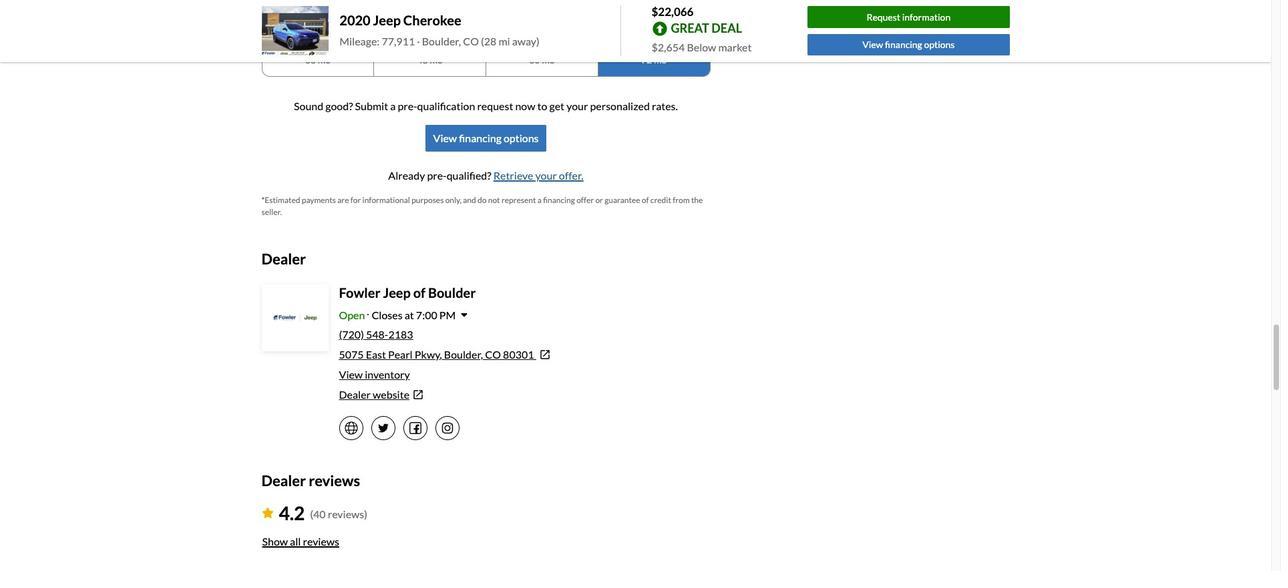 Task type: describe. For each thing, give the bounding box(es) containing it.
dealer website link
[[339, 387, 711, 403]]

at
[[405, 309, 414, 321]]

0 vertical spatial your
[[567, 100, 588, 113]]

mo for 72 mo
[[654, 54, 667, 65]]

loan
[[262, 26, 281, 37]]

2020 jeep cherokee mileage: 77,911 · boulder, co (28 mi away)
[[340, 12, 540, 48]]

deal
[[712, 21, 743, 35]]

informational
[[363, 195, 410, 206]]

offer
[[577, 195, 594, 206]]

36 mo
[[305, 54, 331, 65]]

dealer for dealer
[[262, 250, 306, 268]]

represent
[[502, 195, 536, 206]]

market
[[719, 40, 752, 53]]

get
[[550, 100, 565, 113]]

below
[[687, 40, 717, 53]]

mi
[[499, 35, 510, 48]]

retrieve
[[494, 169, 534, 182]]

a inside *estimated payments are for informational purposes only, and do not represent a financing offer or guarantee of credit from the seller.
[[538, 195, 542, 206]]

80301
[[503, 348, 534, 361]]

show all reviews
[[262, 536, 340, 548]]

0 horizontal spatial view financing options
[[433, 132, 539, 145]]

of inside *estimated payments are for informational purposes only, and do not represent a financing offer or guarantee of credit from the seller.
[[642, 195, 649, 206]]

$2,654 below market
[[652, 40, 752, 53]]

5075 east pearl pkwy , boulder, co 80301
[[339, 348, 534, 361]]

do
[[478, 195, 487, 206]]

$2,654
[[652, 40, 685, 53]]

loan term
[[262, 26, 303, 37]]

great
[[671, 21, 710, 35]]

only,
[[446, 195, 462, 206]]

4.2
[[279, 502, 305, 525]]

good?
[[326, 100, 353, 113]]

60
[[530, 54, 540, 65]]

dealer for dealer website
[[339, 388, 371, 401]]

mo for 60 mo
[[542, 54, 555, 65]]

already pre-qualified? retrieve your offer.
[[389, 169, 584, 182]]

now
[[516, 100, 536, 113]]

1 vertical spatial boulder,
[[444, 348, 483, 361]]

rates.
[[652, 100, 678, 113]]

qualification
[[417, 100, 475, 113]]

view inventory link
[[339, 368, 410, 381]]

offer.
[[559, 169, 584, 182]]

0 horizontal spatial options
[[504, 132, 539, 145]]

show
[[262, 536, 288, 548]]

*estimated payments are for informational purposes only, and do not represent a financing offer or guarantee of credit from the seller.
[[262, 195, 703, 218]]

seller.
[[262, 208, 282, 218]]

mileage:
[[340, 35, 380, 48]]

7:00
[[416, 309, 438, 321]]

2183
[[389, 328, 413, 341]]

request information button
[[808, 6, 1010, 28]]

and
[[463, 195, 476, 206]]

dealer reviews
[[262, 472, 360, 490]]

caret down image
[[461, 310, 468, 320]]

2 vertical spatial view
[[339, 368, 363, 381]]

(720) 548-2183
[[339, 328, 413, 341]]

1 vertical spatial of
[[414, 285, 426, 301]]

all
[[290, 536, 301, 548]]

the
[[692, 195, 703, 206]]

closes
[[372, 309, 403, 321]]

4.2 (40 reviews)
[[279, 502, 368, 525]]

1 horizontal spatial options
[[925, 39, 955, 50]]

·
[[417, 35, 420, 48]]

term
[[283, 26, 303, 37]]

purposes
[[412, 195, 444, 206]]

48 mo
[[417, 54, 443, 65]]

reviews inside button
[[303, 536, 340, 548]]

boulder, inside the 2020 jeep cherokee mileage: 77,911 · boulder, co (28 mi away)
[[422, 35, 461, 48]]

72 mo
[[642, 54, 667, 65]]

view inventory
[[339, 368, 410, 381]]

pearl
[[388, 348, 413, 361]]

great deal
[[671, 21, 743, 35]]

reviews)
[[328, 508, 368, 521]]

60 mo
[[530, 54, 555, 65]]

fowler jeep of boulder image
[[263, 286, 327, 350]]

inventory
[[365, 368, 410, 381]]



Task type: vqa. For each thing, say whether or not it's contained in the screenshot.
191 associated with $27,370
no



Task type: locate. For each thing, give the bounding box(es) containing it.
0 vertical spatial reviews
[[309, 472, 360, 490]]

away)
[[512, 35, 540, 48]]

financing down request information button
[[886, 39, 923, 50]]

0 horizontal spatial view
[[339, 368, 363, 381]]

1 horizontal spatial view financing options button
[[808, 34, 1010, 56]]

1 vertical spatial pre-
[[427, 169, 447, 182]]

jeep for fowler
[[383, 285, 411, 301]]

guarantee
[[605, 195, 641, 206]]

request information
[[867, 11, 951, 23]]

request
[[478, 100, 514, 113]]

sound
[[294, 100, 324, 113]]

options down now
[[504, 132, 539, 145]]

mo right 48
[[430, 54, 443, 65]]

5075
[[339, 348, 364, 361]]

jeep inside the 2020 jeep cherokee mileage: 77,911 · boulder, co (28 mi away)
[[373, 12, 401, 28]]

submit
[[355, 100, 388, 113]]

open closes at 7:00 pm
[[339, 309, 456, 321]]

(40
[[310, 508, 326, 521]]

fowler jeep of boulder
[[339, 285, 476, 301]]

open
[[339, 309, 365, 321]]

co
[[463, 35, 479, 48], [485, 348, 501, 361]]

0 vertical spatial view financing options button
[[808, 34, 1010, 56]]

0 horizontal spatial your
[[536, 169, 557, 182]]

reviews
[[309, 472, 360, 490], [303, 536, 340, 548]]

2020
[[340, 12, 371, 28]]

0 vertical spatial view
[[863, 39, 884, 50]]

view
[[863, 39, 884, 50], [433, 132, 457, 145], [339, 368, 363, 381]]

0 horizontal spatial view financing options button
[[425, 125, 547, 152]]

co left "80301"
[[485, 348, 501, 361]]

0 horizontal spatial co
[[463, 35, 479, 48]]

mo for 48 mo
[[430, 54, 443, 65]]

view financing options down sound good? submit a pre-qualification request now to get your personalized rates.
[[433, 132, 539, 145]]

pre- right submit
[[398, 100, 418, 113]]

a right submit
[[390, 100, 396, 113]]

financing left offer
[[543, 195, 575, 206]]

2 vertical spatial dealer
[[262, 472, 306, 490]]

credit
[[651, 195, 672, 206]]

pre- up purposes
[[427, 169, 447, 182]]

0 vertical spatial options
[[925, 39, 955, 50]]

of
[[642, 195, 649, 206], [414, 285, 426, 301]]

your
[[567, 100, 588, 113], [536, 169, 557, 182]]

your left offer.
[[536, 169, 557, 182]]

1 horizontal spatial financing
[[543, 195, 575, 206]]

view financing options button down request information button
[[808, 34, 1010, 56]]

already
[[389, 169, 425, 182]]

,
[[440, 348, 442, 361]]

548-
[[366, 328, 389, 341]]

*estimated
[[262, 195, 300, 206]]

0 horizontal spatial pre-
[[398, 100, 418, 113]]

boulder, up 48 mo
[[422, 35, 461, 48]]

(28
[[481, 35, 497, 48]]

jeep up 'open closes at 7:00 pm'
[[383, 285, 411, 301]]

1 horizontal spatial a
[[538, 195, 542, 206]]

1 vertical spatial financing
[[459, 132, 502, 145]]

pre-
[[398, 100, 418, 113], [427, 169, 447, 182]]

a right represent
[[538, 195, 542, 206]]

payments
[[302, 195, 336, 206]]

1 horizontal spatial of
[[642, 195, 649, 206]]

1 horizontal spatial pre-
[[427, 169, 447, 182]]

request
[[867, 11, 901, 23]]

0 vertical spatial jeep
[[373, 12, 401, 28]]

0 vertical spatial a
[[390, 100, 396, 113]]

0 vertical spatial dealer
[[262, 250, 306, 268]]

fowler jeep of boulder link
[[339, 285, 476, 301]]

jeep up 77,911
[[373, 12, 401, 28]]

$22,066
[[652, 5, 694, 19]]

financing down sound good? submit a pre-qualification request now to get your personalized rates.
[[459, 132, 502, 145]]

financing inside *estimated payments are for informational purposes only, and do not represent a financing offer or guarantee of credit from the seller.
[[543, 195, 575, 206]]

options
[[925, 39, 955, 50], [504, 132, 539, 145]]

0 vertical spatial co
[[463, 35, 479, 48]]

pkwy
[[415, 348, 440, 361]]

0 horizontal spatial a
[[390, 100, 396, 113]]

financing
[[886, 39, 923, 50], [459, 132, 502, 145], [543, 195, 575, 206]]

1 horizontal spatial co
[[485, 348, 501, 361]]

1 horizontal spatial view
[[433, 132, 457, 145]]

mo
[[318, 54, 331, 65], [430, 54, 443, 65], [542, 54, 555, 65], [654, 54, 667, 65]]

jeep for 2020
[[373, 12, 401, 28]]

4 mo from the left
[[654, 54, 667, 65]]

view down request
[[863, 39, 884, 50]]

mo right 36
[[318, 54, 331, 65]]

co inside the 2020 jeep cherokee mileage: 77,911 · boulder, co (28 mi away)
[[463, 35, 479, 48]]

jeep
[[373, 12, 401, 28], [383, 285, 411, 301]]

reviews right all
[[303, 536, 340, 548]]

2 horizontal spatial financing
[[886, 39, 923, 50]]

view financing options button down sound good? submit a pre-qualification request now to get your personalized rates.
[[425, 125, 547, 152]]

0 vertical spatial view financing options
[[863, 39, 955, 50]]

0 horizontal spatial of
[[414, 285, 426, 301]]

1 vertical spatial your
[[536, 169, 557, 182]]

reviews up 4.2 (40 reviews)
[[309, 472, 360, 490]]

view financing options button
[[808, 34, 1010, 56], [425, 125, 547, 152]]

view financing options
[[863, 39, 955, 50], [433, 132, 539, 145]]

website
[[373, 388, 410, 401]]

of left credit
[[642, 195, 649, 206]]

1 mo from the left
[[318, 54, 331, 65]]

to
[[538, 100, 548, 113]]

of up 7:00
[[414, 285, 426, 301]]

boulder, right ,
[[444, 348, 483, 361]]

fowler
[[339, 285, 381, 301]]

0 vertical spatial pre-
[[398, 100, 418, 113]]

1 vertical spatial jeep
[[383, 285, 411, 301]]

72
[[642, 54, 653, 65]]

options down 'information'
[[925, 39, 955, 50]]

1 horizontal spatial view financing options
[[863, 39, 955, 50]]

(720) 548-2183 link
[[339, 328, 413, 341]]

3 mo from the left
[[542, 54, 555, 65]]

dealer down seller.
[[262, 250, 306, 268]]

1 horizontal spatial your
[[567, 100, 588, 113]]

2 horizontal spatial view
[[863, 39, 884, 50]]

48
[[417, 54, 428, 65]]

dealer up 4.2 at the left bottom
[[262, 472, 306, 490]]

show all reviews button
[[262, 528, 340, 557]]

dealer down the view inventory link
[[339, 388, 371, 401]]

mo right 60
[[542, 54, 555, 65]]

boulder
[[428, 285, 476, 301]]

for
[[351, 195, 361, 206]]

2020 jeep cherokee image
[[262, 6, 329, 56]]

retrieve your offer. link
[[494, 169, 584, 182]]

sound good? submit a pre-qualification request now to get your personalized rates.
[[294, 100, 678, 113]]

2 vertical spatial financing
[[543, 195, 575, 206]]

1 vertical spatial a
[[538, 195, 542, 206]]

0 vertical spatial financing
[[886, 39, 923, 50]]

not
[[488, 195, 500, 206]]

boulder,
[[422, 35, 461, 48], [444, 348, 483, 361]]

dealer website
[[339, 388, 410, 401]]

mo right the 72
[[654, 54, 667, 65]]

from
[[673, 195, 690, 206]]

east
[[366, 348, 386, 361]]

(720)
[[339, 328, 364, 341]]

view down 5075
[[339, 368, 363, 381]]

0 vertical spatial of
[[642, 195, 649, 206]]

a
[[390, 100, 396, 113], [538, 195, 542, 206]]

1 vertical spatial reviews
[[303, 536, 340, 548]]

1 vertical spatial co
[[485, 348, 501, 361]]

are
[[338, 195, 349, 206]]

mo for 36 mo
[[318, 54, 331, 65]]

star image
[[262, 508, 274, 519]]

dealer for dealer reviews
[[262, 472, 306, 490]]

your right get
[[567, 100, 588, 113]]

1 vertical spatial view financing options button
[[425, 125, 547, 152]]

0 vertical spatial boulder,
[[422, 35, 461, 48]]

1 vertical spatial view financing options
[[433, 132, 539, 145]]

or
[[596, 195, 604, 206]]

1 vertical spatial options
[[504, 132, 539, 145]]

2 mo from the left
[[430, 54, 443, 65]]

view down qualification
[[433, 132, 457, 145]]

view financing options down request information button
[[863, 39, 955, 50]]

co left (28
[[463, 35, 479, 48]]

0 horizontal spatial financing
[[459, 132, 502, 145]]

1 vertical spatial view
[[433, 132, 457, 145]]

1 vertical spatial dealer
[[339, 388, 371, 401]]

information
[[903, 11, 951, 23]]

77,911
[[382, 35, 415, 48]]

pm
[[440, 309, 456, 321]]

personalized
[[591, 100, 650, 113]]



